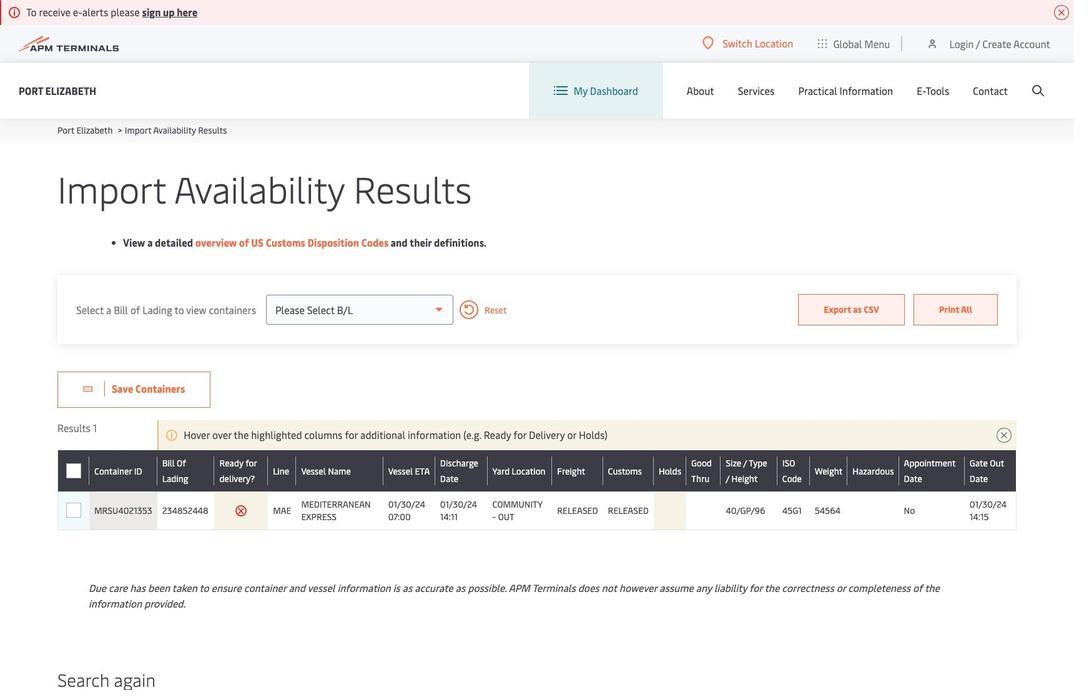 Task type: describe. For each thing, give the bounding box(es) containing it.
close alert image
[[1054, 5, 1069, 20]]

not ready image
[[235, 505, 247, 517]]



Task type: locate. For each thing, give the bounding box(es) containing it.
None checkbox
[[66, 463, 81, 478]]

None checkbox
[[66, 463, 81, 478], [66, 503, 81, 518], [66, 503, 81, 518], [66, 463, 81, 478], [66, 503, 81, 518], [66, 503, 81, 518]]



Task type: vqa. For each thing, say whether or not it's contained in the screenshot.
option on the left of the page
yes



